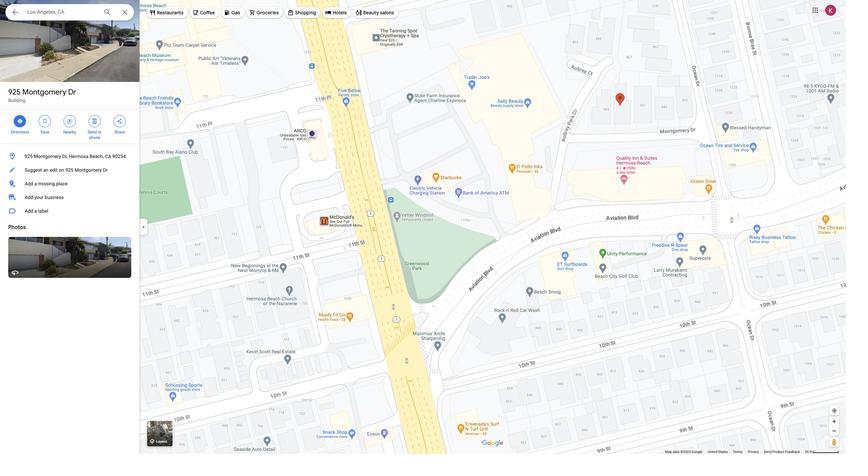 Task type: describe. For each thing, give the bounding box(es) containing it.
place
[[56, 181, 68, 187]]

add your business
[[25, 195, 64, 200]]

restaurants button
[[147, 4, 188, 21]]


[[17, 118, 23, 125]]

add a label
[[25, 209, 48, 214]]

data
[[673, 451, 680, 454]]

terms
[[733, 451, 743, 454]]

add your business link
[[0, 191, 139, 204]]

50 ft
[[805, 451, 812, 454]]


[[67, 118, 73, 125]]

ca
[[105, 154, 111, 159]]

add for add a label
[[25, 209, 33, 214]]

a for missing
[[34, 181, 37, 187]]

google account: kenny nguyen  
(kenny.nguyen@adept.ai) image
[[825, 5, 836, 16]]

925 montgomery dr main content
[[0, 0, 139, 455]]

send product feedback
[[764, 451, 800, 454]]

label
[[38, 209, 48, 214]]

actions for 925 montgomery dr region
[[0, 110, 139, 144]]

shopping button
[[285, 4, 320, 21]]

coffee
[[200, 10, 215, 16]]

business
[[45, 195, 64, 200]]

an
[[43, 168, 48, 173]]

beauty salons button
[[353, 4, 398, 21]]

dr inside 925 montgomery dr building
[[68, 88, 76, 97]]

925 montgomery dr, hermosa beach, ca 90254
[[25, 154, 126, 159]]

montgomery inside the suggest an edit on 925 montgomery dr button
[[75, 168, 102, 173]]

shopping
[[295, 10, 316, 16]]

add a missing place
[[25, 181, 68, 187]]

dr inside the suggest an edit on 925 montgomery dr button
[[103, 168, 108, 173]]

925 for dr,
[[25, 154, 33, 159]]

beauty
[[363, 10, 379, 16]]

your
[[34, 195, 44, 200]]

50
[[805, 451, 809, 454]]

salons
[[380, 10, 394, 16]]

terms button
[[733, 450, 743, 455]]

collapse side panel image
[[140, 224, 147, 231]]

ft
[[810, 451, 812, 454]]

share
[[114, 130, 125, 135]]


[[116, 118, 123, 125]]

groceries button
[[246, 4, 283, 21]]

suggest
[[25, 168, 42, 173]]

add a label button
[[0, 204, 139, 218]]

 button
[[5, 4, 25, 22]]

add for add a missing place
[[25, 181, 33, 187]]

suggest an edit on 925 montgomery dr button
[[0, 163, 139, 177]]

90254
[[112, 154, 126, 159]]

2 vertical spatial 925
[[65, 168, 73, 173]]

add for add your business
[[25, 195, 33, 200]]

gas
[[231, 10, 240, 16]]

zoom out image
[[832, 429, 837, 434]]

united states
[[708, 451, 728, 454]]

united
[[708, 451, 717, 454]]

suggest an edit on 925 montgomery dr
[[25, 168, 108, 173]]

925 montgomery dr building
[[8, 88, 76, 103]]

beach,
[[90, 154, 104, 159]]



Task type: vqa. For each thing, say whether or not it's contained in the screenshot.
$279 related to 30
no



Task type: locate. For each thing, give the bounding box(es) containing it.
dr up 
[[68, 88, 76, 97]]

beauty salons
[[363, 10, 394, 16]]

map data ©2023 google
[[665, 451, 703, 454]]

show street view coverage image
[[829, 438, 839, 448]]

1 horizontal spatial 925
[[25, 154, 33, 159]]

privacy button
[[748, 450, 759, 455]]

footer inside google maps element
[[665, 450, 805, 455]]

925 inside 925 montgomery dr building
[[8, 88, 21, 97]]

dr down ca
[[103, 168, 108, 173]]

0 vertical spatial 925
[[8, 88, 21, 97]]

hotels button
[[322, 4, 351, 21]]

montgomery up an
[[34, 154, 61, 159]]

925 right on
[[65, 168, 73, 173]]

0 vertical spatial a
[[34, 181, 37, 187]]

send for send product feedback
[[764, 451, 772, 454]]

states
[[718, 451, 728, 454]]

a inside add a missing place button
[[34, 181, 37, 187]]

map
[[665, 451, 672, 454]]

0 horizontal spatial dr
[[68, 88, 76, 97]]

925 montgomery dr, hermosa beach, ca 90254 button
[[0, 150, 139, 163]]

 search field
[[5, 4, 134, 22]]

send left product
[[764, 451, 772, 454]]


[[92, 118, 98, 125]]

2 a from the top
[[34, 209, 37, 214]]

send
[[88, 130, 97, 135], [764, 451, 772, 454]]

montgomery
[[22, 88, 66, 97], [34, 154, 61, 159], [75, 168, 102, 173]]

to
[[98, 130, 102, 135]]

a inside add a label button
[[34, 209, 37, 214]]

directions
[[11, 130, 29, 135]]

2 horizontal spatial 925
[[65, 168, 73, 173]]

coffee button
[[190, 4, 219, 21]]

1 add from the top
[[25, 181, 33, 187]]

2 add from the top
[[25, 195, 33, 200]]

google
[[692, 451, 703, 454]]

send up the phone
[[88, 130, 97, 135]]

50 ft button
[[805, 451, 839, 454]]

a
[[34, 181, 37, 187], [34, 209, 37, 214]]

dr
[[68, 88, 76, 97], [103, 168, 108, 173]]

google maps element
[[0, 0, 846, 455]]

feedback
[[785, 451, 800, 454]]


[[11, 8, 19, 17]]

0 vertical spatial send
[[88, 130, 97, 135]]

edit
[[50, 168, 58, 173]]

0 horizontal spatial 925
[[8, 88, 21, 97]]

send product feedback button
[[764, 450, 800, 455]]

photos
[[8, 224, 26, 231]]

add left your
[[25, 195, 33, 200]]

925 up suggest
[[25, 154, 33, 159]]

building
[[8, 98, 25, 103]]

missing
[[38, 181, 55, 187]]

1 horizontal spatial dr
[[103, 168, 108, 173]]

send for send to phone
[[88, 130, 97, 135]]

0 vertical spatial montgomery
[[22, 88, 66, 97]]

footer containing map data ©2023 google
[[665, 450, 805, 455]]

©2023
[[681, 451, 691, 454]]

layers
[[156, 440, 167, 445]]

montgomery inside 925 montgomery dr, hermosa beach, ca 90254 button
[[34, 154, 61, 159]]

add down suggest
[[25, 181, 33, 187]]

0 horizontal spatial send
[[88, 130, 97, 135]]

montgomery down beach,
[[75, 168, 102, 173]]

add
[[25, 181, 33, 187], [25, 195, 33, 200], [25, 209, 33, 214]]

groceries
[[257, 10, 279, 16]]

zoom in image
[[832, 420, 837, 425]]

1 horizontal spatial send
[[764, 451, 772, 454]]

dr,
[[62, 154, 68, 159]]

montgomery for dr
[[22, 88, 66, 97]]

hotels
[[333, 10, 347, 16]]

montgomery up building
[[22, 88, 66, 97]]

925
[[8, 88, 21, 97], [25, 154, 33, 159], [65, 168, 73, 173]]

send inside send to phone
[[88, 130, 97, 135]]

None field
[[27, 8, 98, 16]]

gas button
[[221, 4, 244, 21]]

2 vertical spatial add
[[25, 209, 33, 214]]

3 add from the top
[[25, 209, 33, 214]]

add a missing place button
[[0, 177, 139, 191]]

hermosa
[[69, 154, 88, 159]]

1 vertical spatial add
[[25, 195, 33, 200]]

a left missing
[[34, 181, 37, 187]]

add left the label at the left top
[[25, 209, 33, 214]]

privacy
[[748, 451, 759, 454]]

1 a from the top
[[34, 181, 37, 187]]

a for label
[[34, 209, 37, 214]]

montgomery inside 925 montgomery dr building
[[22, 88, 66, 97]]

0 vertical spatial dr
[[68, 88, 76, 97]]

925 up building
[[8, 88, 21, 97]]

a left the label at the left top
[[34, 209, 37, 214]]

1 vertical spatial 925
[[25, 154, 33, 159]]

on
[[59, 168, 64, 173]]

show your location image
[[831, 408, 838, 414]]

send to phone
[[88, 130, 102, 140]]

925 for dr
[[8, 88, 21, 97]]

1 vertical spatial montgomery
[[34, 154, 61, 159]]

Los Angeles, CA field
[[5, 4, 134, 21]]

nearby
[[63, 130, 76, 135]]

montgomery for dr,
[[34, 154, 61, 159]]

restaurants
[[157, 10, 183, 16]]

phone
[[89, 135, 100, 140]]


[[42, 118, 48, 125]]

send inside button
[[764, 451, 772, 454]]

none field inside the los angeles, ca field
[[27, 8, 98, 16]]

footer
[[665, 450, 805, 455]]

united states button
[[708, 450, 728, 455]]

save
[[40, 130, 49, 135]]

product
[[773, 451, 785, 454]]

1 vertical spatial a
[[34, 209, 37, 214]]

1 vertical spatial dr
[[103, 168, 108, 173]]

1 vertical spatial send
[[764, 451, 772, 454]]

0 vertical spatial add
[[25, 181, 33, 187]]

2 vertical spatial montgomery
[[75, 168, 102, 173]]



